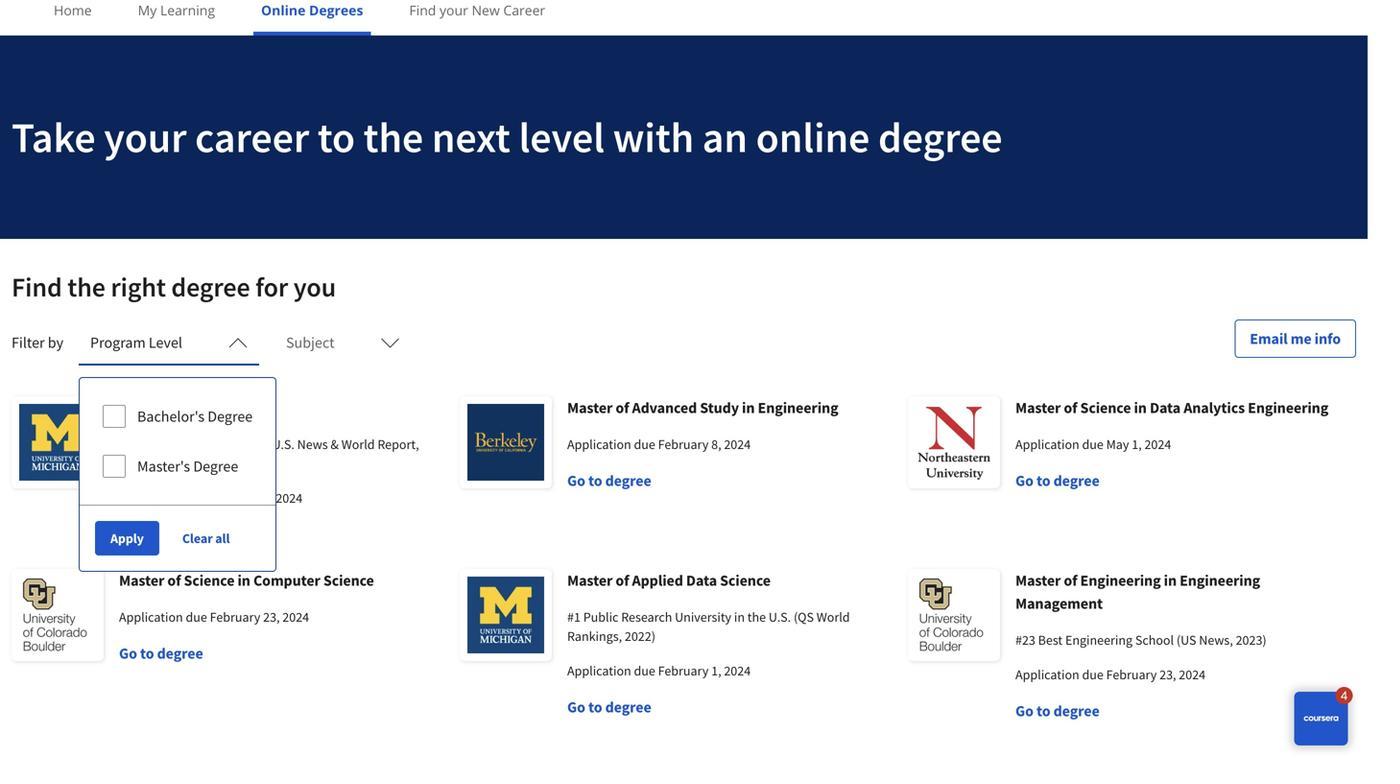 Task type: describe. For each thing, give the bounding box(es) containing it.
an
[[703, 110, 748, 164]]

2024 down #1 public research university in the u.s. (qs world rankings, 2022)
[[724, 662, 751, 680]]

1, for master of applied data science
[[712, 662, 722, 680]]

for
[[255, 270, 288, 304]]

2021)
[[119, 455, 150, 472]]

of for master of engineering in engineering management
[[1064, 571, 1078, 590]]

0 horizontal spatial the
[[67, 270, 105, 304]]

application due may 1, 2024
[[1016, 436, 1172, 453]]

career
[[195, 110, 309, 164]]

best
[[1038, 632, 1063, 649]]

apply
[[110, 530, 144, 547]]

science right the computer
[[323, 571, 374, 590]]

application due february 8, 2024
[[567, 436, 751, 453]]

1 vertical spatial application due february 23, 2024
[[1016, 666, 1206, 684]]

in for master of science in data analytics engineering
[[1134, 398, 1147, 418]]

february for master of public health
[[210, 490, 260, 507]]

1 vertical spatial 23,
[[1160, 666, 1177, 684]]

online degrees
[[261, 1, 363, 19]]

may
[[1107, 436, 1129, 453]]

(u.s.
[[268, 436, 295, 453]]

of for master of science in data analytics engineering
[[1064, 398, 1078, 418]]

analytics
[[1184, 398, 1245, 418]]

0 vertical spatial health
[[229, 398, 274, 418]]

apply button
[[95, 521, 159, 556]]

february left the 8,
[[658, 436, 709, 453]]

email me info
[[1250, 329, 1341, 349]]

advanced
[[632, 398, 697, 418]]

study
[[700, 398, 739, 418]]

home
[[54, 1, 92, 19]]

level
[[519, 110, 605, 164]]

research
[[621, 609, 672, 626]]

master for master of applied data science
[[567, 571, 613, 590]]

school inside #4 school of public health (u.s. news & world report, 2021)
[[135, 436, 174, 453]]

1 horizontal spatial data
[[1150, 398, 1181, 418]]

find for find the right degree for you
[[12, 270, 62, 304]]

of for master of public health
[[167, 398, 181, 418]]

engineering up #23 best engineering school (us news, 2023)
[[1081, 571, 1161, 590]]

application right university of california, berkeley image
[[567, 436, 631, 453]]

2024 right the 8,
[[724, 436, 751, 453]]

email me info button
[[1235, 320, 1357, 358]]

application due february 1, 2024 for applied
[[567, 662, 751, 680]]

your for new
[[440, 1, 468, 19]]

application left 'may'
[[1016, 436, 1080, 453]]

0 vertical spatial 1,
[[1132, 436, 1142, 453]]

university of california, berkeley image
[[460, 397, 552, 489]]

master's
[[137, 457, 190, 476]]

2023)
[[1236, 632, 1267, 649]]

computer
[[253, 571, 320, 590]]

all
[[215, 530, 230, 547]]

university of colorado boulder image for master of engineering in engineering management
[[908, 569, 1000, 661]]

engineering right best
[[1066, 632, 1133, 649]]

actions toolbar
[[80, 505, 276, 571]]

in inside #1 public research university in the u.s. (qs world rankings, 2022)
[[734, 609, 745, 626]]

management
[[1016, 594, 1103, 613]]

health inside #4 school of public health (u.s. news & world report, 2021)
[[228, 436, 266, 453]]

2024 down the computer
[[283, 609, 309, 626]]

master of engineering in engineering management
[[1016, 571, 1261, 613]]

public inside #1 public research university in the u.s. (qs world rankings, 2022)
[[583, 609, 619, 626]]

find for find your new career
[[409, 1, 436, 19]]

of for master of advanced study in engineering
[[616, 398, 629, 418]]

application down apply
[[119, 609, 183, 626]]

university of michigan image for master of applied data science
[[460, 569, 552, 661]]

#23 best engineering school (us news, 2023)
[[1016, 632, 1267, 649]]

due down #23 best engineering school (us news, 2023)
[[1082, 666, 1104, 684]]

find your new career
[[409, 1, 545, 19]]

#1
[[567, 609, 581, 626]]

degree for master's degree
[[193, 457, 238, 476]]

bachelor's degree
[[137, 407, 253, 426]]

info
[[1315, 329, 1341, 349]]

level
[[149, 333, 182, 352]]

science up the "u.s."
[[720, 571, 771, 590]]

degree for bachelor's degree
[[208, 407, 253, 426]]

(qs
[[794, 609, 814, 626]]

master for master of advanced study in engineering
[[567, 398, 613, 418]]

public inside #4 school of public health (u.s. news & world report, 2021)
[[190, 436, 226, 453]]

master for master of science in computer science
[[119, 571, 164, 590]]

2024 down master of science in data analytics engineering
[[1145, 436, 1172, 453]]

#1 public research university in the u.s. (qs world rankings, 2022)
[[567, 609, 850, 645]]

program
[[90, 333, 146, 352]]

home link
[[46, 0, 100, 32]]

university of colorado boulder image for master of science in computer science
[[12, 569, 104, 661]]

master's degree
[[137, 457, 238, 476]]

february for master of applied data science
[[658, 662, 709, 680]]

program level
[[90, 333, 182, 352]]

application due february 1, 2024 for public
[[119, 490, 303, 507]]

master of science in computer science
[[119, 571, 374, 590]]

world for master of applied data science
[[817, 609, 850, 626]]

due down 2022)
[[634, 662, 656, 680]]

online
[[261, 1, 306, 19]]

#4
[[119, 436, 132, 453]]

university of michigan image for master of public health
[[12, 397, 104, 489]]

due left 'may'
[[1082, 436, 1104, 453]]

february for master of engineering in engineering management
[[1107, 666, 1157, 684]]

find the right degree for you
[[12, 270, 336, 304]]

in right study
[[742, 398, 755, 418]]

online degrees link
[[253, 0, 371, 36]]

by
[[48, 333, 63, 352]]

the inside #1 public research university in the u.s. (qs world rankings, 2022)
[[748, 609, 766, 626]]

options list list box
[[80, 378, 276, 505]]

due down master of science in computer science
[[186, 609, 207, 626]]

engineering up news,
[[1180, 571, 1261, 590]]

master for master of public health
[[119, 398, 164, 418]]



Task type: locate. For each thing, give the bounding box(es) containing it.
university
[[675, 609, 732, 626]]

the left the "u.s."
[[748, 609, 766, 626]]

2 vertical spatial the
[[748, 609, 766, 626]]

0 vertical spatial school
[[135, 436, 174, 453]]

1 horizontal spatial university of michigan image
[[460, 569, 552, 661]]

2 horizontal spatial 1,
[[1132, 436, 1142, 453]]

23,
[[263, 609, 280, 626], [1160, 666, 1177, 684]]

of for master of applied data science
[[616, 571, 629, 590]]

0 vertical spatial find
[[409, 1, 436, 19]]

application due february 1, 2024
[[119, 490, 303, 507], [567, 662, 751, 680]]

you
[[294, 270, 336, 304]]

world inside #4 school of public health (u.s. news & world report, 2021)
[[342, 436, 375, 453]]

my learning link
[[130, 0, 223, 32]]

1, down #4 school of public health (u.s. news & world report, 2021)
[[263, 490, 273, 507]]

of up 'master's'
[[167, 398, 181, 418]]

(us
[[1177, 632, 1197, 649]]

your for career
[[104, 110, 187, 164]]

february down #23 best engineering school (us news, 2023)
[[1107, 666, 1157, 684]]

due down advanced
[[634, 436, 656, 453]]

science down clear all button
[[184, 571, 235, 590]]

0 horizontal spatial data
[[686, 571, 717, 590]]

take your career to the next level with an online degree
[[12, 110, 1003, 164]]

degree
[[208, 407, 253, 426], [193, 457, 238, 476]]

in
[[742, 398, 755, 418], [1134, 398, 1147, 418], [238, 571, 250, 590], [1164, 571, 1177, 590], [734, 609, 745, 626]]

1 horizontal spatial school
[[1136, 632, 1174, 649]]

1, for master of public health
[[263, 490, 273, 507]]

your
[[440, 1, 468, 19], [104, 110, 187, 164]]

in up (us
[[1164, 571, 1177, 590]]

clear
[[182, 530, 213, 547]]

report,
[[378, 436, 419, 453]]

health
[[229, 398, 274, 418], [228, 436, 266, 453]]

0 vertical spatial the
[[364, 110, 424, 164]]

0 horizontal spatial school
[[135, 436, 174, 453]]

clear all button
[[175, 521, 237, 556]]

degree right 'master's'
[[193, 457, 238, 476]]

0 vertical spatial application due february 23, 2024
[[119, 609, 309, 626]]

data left analytics
[[1150, 398, 1181, 418]]

world right &
[[342, 436, 375, 453]]

application due february 23, 2024 down master of science in computer science
[[119, 609, 309, 626]]

1,
[[1132, 436, 1142, 453], [263, 490, 273, 507], [712, 662, 722, 680]]

2 vertical spatial public
[[583, 609, 619, 626]]

of inside "master of engineering in engineering management"
[[1064, 571, 1078, 590]]

filter by
[[12, 333, 63, 352]]

me
[[1291, 329, 1312, 349]]

0 vertical spatial public
[[184, 398, 226, 418]]

science
[[1081, 398, 1131, 418], [184, 571, 235, 590], [323, 571, 374, 590], [720, 571, 771, 590]]

degree up #4 school of public health (u.s. news & world report, 2021)
[[208, 407, 253, 426]]

university of colorado boulder image
[[12, 569, 104, 661], [908, 569, 1000, 661]]

application due february 23, 2024
[[119, 609, 309, 626], [1016, 666, 1206, 684]]

1 horizontal spatial application due february 23, 2024
[[1016, 666, 1206, 684]]

master up the #4
[[119, 398, 164, 418]]

to
[[318, 110, 355, 164], [589, 471, 602, 491], [1037, 471, 1051, 491], [140, 525, 154, 544], [140, 644, 154, 663], [589, 698, 602, 717], [1037, 702, 1051, 721]]

master of advanced study in engineering
[[567, 398, 839, 418]]

master inside "master of engineering in engineering management"
[[1016, 571, 1061, 590]]

of for master of science in computer science
[[167, 571, 181, 590]]

public
[[184, 398, 226, 418], [190, 436, 226, 453], [583, 609, 619, 626]]

application due february 1, 2024 down 2022)
[[567, 662, 751, 680]]

right
[[111, 270, 166, 304]]

2024 down #4 school of public health (u.s. news & world report, 2021)
[[276, 490, 303, 507]]

application down the rankings,
[[567, 662, 631, 680]]

online
[[756, 110, 870, 164]]

filter
[[12, 333, 45, 352]]

in for master of science in computer science
[[238, 571, 250, 590]]

23, down #23 best engineering school (us news, 2023)
[[1160, 666, 1177, 684]]

0 horizontal spatial university of colorado boulder image
[[12, 569, 104, 661]]

23, down the computer
[[263, 609, 280, 626]]

2024
[[724, 436, 751, 453], [1145, 436, 1172, 453], [276, 490, 303, 507], [283, 609, 309, 626], [724, 662, 751, 680], [1179, 666, 1206, 684]]

master up management
[[1016, 571, 1061, 590]]

my learning
[[138, 1, 215, 19]]

master for master of engineering in engineering management
[[1016, 571, 1061, 590]]

rankings,
[[567, 628, 622, 645]]

take
[[12, 110, 96, 164]]

news
[[297, 436, 328, 453]]

world inside #1 public research university in the u.s. (qs world rankings, 2022)
[[817, 609, 850, 626]]

1 vertical spatial the
[[67, 270, 105, 304]]

1, right 'may'
[[1132, 436, 1142, 453]]

bachelor's
[[137, 407, 205, 426]]

school up 'master's'
[[135, 436, 174, 453]]

2 vertical spatial 1,
[[712, 662, 722, 680]]

northeastern university image
[[908, 397, 1000, 489]]

application
[[567, 436, 631, 453], [1016, 436, 1080, 453], [119, 490, 183, 507], [119, 609, 183, 626], [567, 662, 631, 680], [1016, 666, 1080, 684]]

find your new career link
[[402, 0, 553, 32]]

your left new
[[440, 1, 468, 19]]

1 vertical spatial your
[[104, 110, 187, 164]]

2022)
[[625, 628, 656, 645]]

0 vertical spatial world
[[342, 436, 375, 453]]

of left advanced
[[616, 398, 629, 418]]

0 vertical spatial application due february 1, 2024
[[119, 490, 303, 507]]

career
[[503, 1, 545, 19]]

1 horizontal spatial university of colorado boulder image
[[908, 569, 1000, 661]]

application down 'master's'
[[119, 490, 183, 507]]

school left (us
[[1136, 632, 1174, 649]]

1 horizontal spatial world
[[817, 609, 850, 626]]

0 horizontal spatial application due february 1, 2024
[[119, 490, 303, 507]]

the
[[364, 110, 424, 164], [67, 270, 105, 304], [748, 609, 766, 626]]

2 university of colorado boulder image from the left
[[908, 569, 1000, 661]]

science up 'may'
[[1081, 398, 1131, 418]]

master up #1
[[567, 571, 613, 590]]

1 university of colorado boulder image from the left
[[12, 569, 104, 661]]

find left new
[[409, 1, 436, 19]]

master of science in data analytics engineering
[[1016, 398, 1329, 418]]

engineering
[[758, 398, 839, 418], [1248, 398, 1329, 418], [1081, 571, 1161, 590], [1180, 571, 1261, 590], [1066, 632, 1133, 649]]

engineering right study
[[758, 398, 839, 418]]

application due february 1, 2024 down master's degree at the left bottom of page
[[119, 490, 303, 507]]

1 vertical spatial 1,
[[263, 490, 273, 507]]

february down master of science in computer science
[[210, 609, 260, 626]]

data
[[1150, 398, 1181, 418], [686, 571, 717, 590]]

in right university
[[734, 609, 745, 626]]

university of michigan image
[[12, 397, 104, 489], [460, 569, 552, 661]]

in up application due may 1, 2024 on the bottom right of the page
[[1134, 398, 1147, 418]]

of up application due may 1, 2024 on the bottom right of the page
[[1064, 398, 1078, 418]]

world right (qs at the bottom right
[[817, 609, 850, 626]]

#4 school of public health (u.s. news & world report, 2021)
[[119, 436, 419, 472]]

in for master of engineering in engineering management
[[1164, 571, 1177, 590]]

degree
[[878, 110, 1003, 164], [171, 270, 250, 304], [605, 471, 652, 491], [1054, 471, 1100, 491], [157, 525, 203, 544], [157, 644, 203, 663], [605, 698, 652, 717], [1054, 702, 1100, 721]]

new
[[472, 1, 500, 19]]

of down clear all button
[[167, 571, 181, 590]]

1 vertical spatial school
[[1136, 632, 1174, 649]]

program level button
[[79, 320, 259, 366]]

learning
[[160, 1, 215, 19]]

in left the computer
[[238, 571, 250, 590]]

degrees
[[309, 1, 363, 19]]

of up master's degree at the left bottom of page
[[176, 436, 188, 453]]

0 vertical spatial your
[[440, 1, 468, 19]]

1, down #1 public research university in the u.s. (qs world rankings, 2022)
[[712, 662, 722, 680]]

1 vertical spatial world
[[817, 609, 850, 626]]

world for master of public health
[[342, 436, 375, 453]]

data up university
[[686, 571, 717, 590]]

february
[[658, 436, 709, 453], [210, 490, 260, 507], [210, 609, 260, 626], [658, 662, 709, 680], [1107, 666, 1157, 684]]

0 horizontal spatial application due february 23, 2024
[[119, 609, 309, 626]]

1 vertical spatial university of michigan image
[[460, 569, 552, 661]]

master of public health
[[119, 398, 274, 418]]

1 vertical spatial public
[[190, 436, 226, 453]]

due
[[634, 436, 656, 453], [1082, 436, 1104, 453], [186, 490, 207, 507], [186, 609, 207, 626], [634, 662, 656, 680], [1082, 666, 1104, 684]]

1 vertical spatial degree
[[193, 457, 238, 476]]

master
[[119, 398, 164, 418], [567, 398, 613, 418], [1016, 398, 1061, 418], [119, 571, 164, 590], [567, 571, 613, 590], [1016, 571, 1061, 590]]

0 vertical spatial degree
[[208, 407, 253, 426]]

1 horizontal spatial find
[[409, 1, 436, 19]]

0 horizontal spatial 1,
[[263, 490, 273, 507]]

1 horizontal spatial the
[[364, 110, 424, 164]]

in inside "master of engineering in engineering management"
[[1164, 571, 1177, 590]]

0 horizontal spatial world
[[342, 436, 375, 453]]

0 vertical spatial university of michigan image
[[12, 397, 104, 489]]

0 horizontal spatial 23,
[[263, 609, 280, 626]]

february down #1 public research university in the u.s. (qs world rankings, 2022)
[[658, 662, 709, 680]]

0 horizontal spatial find
[[12, 270, 62, 304]]

0 horizontal spatial your
[[104, 110, 187, 164]]

1 vertical spatial data
[[686, 571, 717, 590]]

application down best
[[1016, 666, 1080, 684]]

of inside #4 school of public health (u.s. news & world report, 2021)
[[176, 436, 188, 453]]

1 vertical spatial application due february 1, 2024
[[567, 662, 751, 680]]

of left 'applied'
[[616, 571, 629, 590]]

next
[[432, 110, 511, 164]]

engineering down email me info button
[[1248, 398, 1329, 418]]

1 horizontal spatial 1,
[[712, 662, 722, 680]]

the left next
[[364, 110, 424, 164]]

1 horizontal spatial 23,
[[1160, 666, 1177, 684]]

&
[[331, 436, 339, 453]]

1 vertical spatial find
[[12, 270, 62, 304]]

the left the right
[[67, 270, 105, 304]]

of up management
[[1064, 571, 1078, 590]]

0 vertical spatial data
[[1150, 398, 1181, 418]]

master down apply
[[119, 571, 164, 590]]

school
[[135, 436, 174, 453], [1136, 632, 1174, 649]]

find
[[409, 1, 436, 19], [12, 270, 62, 304]]

8,
[[712, 436, 722, 453]]

university of michigan image left #1
[[460, 569, 552, 661]]

university of michigan image left the #4
[[12, 397, 104, 489]]

application due february 23, 2024 down #23 best engineering school (us news, 2023)
[[1016, 666, 1206, 684]]

0 vertical spatial 23,
[[263, 609, 280, 626]]

health left (u.s.
[[228, 436, 266, 453]]

applied
[[632, 571, 683, 590]]

find up filter by
[[12, 270, 62, 304]]

u.s.
[[769, 609, 791, 626]]

master up application due may 1, 2024 on the bottom right of the page
[[1016, 398, 1061, 418]]

health up (u.s.
[[229, 398, 274, 418]]

2 horizontal spatial the
[[748, 609, 766, 626]]

0 horizontal spatial university of michigan image
[[12, 397, 104, 489]]

go
[[567, 471, 586, 491], [1016, 471, 1034, 491], [119, 525, 137, 544], [119, 644, 137, 663], [567, 698, 586, 717], [1016, 702, 1034, 721]]

go to degree
[[567, 471, 652, 491], [1016, 471, 1100, 491], [119, 525, 203, 544], [119, 644, 203, 663], [567, 698, 652, 717], [1016, 702, 1100, 721]]

master left advanced
[[567, 398, 613, 418]]

february up the all
[[210, 490, 260, 507]]

#23
[[1016, 632, 1036, 649]]

master of applied data science
[[567, 571, 771, 590]]

clear all
[[182, 530, 230, 547]]

email
[[1250, 329, 1288, 349]]

2024 down (us
[[1179, 666, 1206, 684]]

with
[[613, 110, 694, 164]]

news,
[[1199, 632, 1233, 649]]

1 horizontal spatial application due february 1, 2024
[[567, 662, 751, 680]]

due down master's degree at the left bottom of page
[[186, 490, 207, 507]]

1 vertical spatial health
[[228, 436, 266, 453]]

your right take
[[104, 110, 187, 164]]

my
[[138, 1, 157, 19]]

master for master of science in data analytics engineering
[[1016, 398, 1061, 418]]

1 horizontal spatial your
[[440, 1, 468, 19]]



Task type: vqa. For each thing, say whether or not it's contained in the screenshot.
the "Research"
yes



